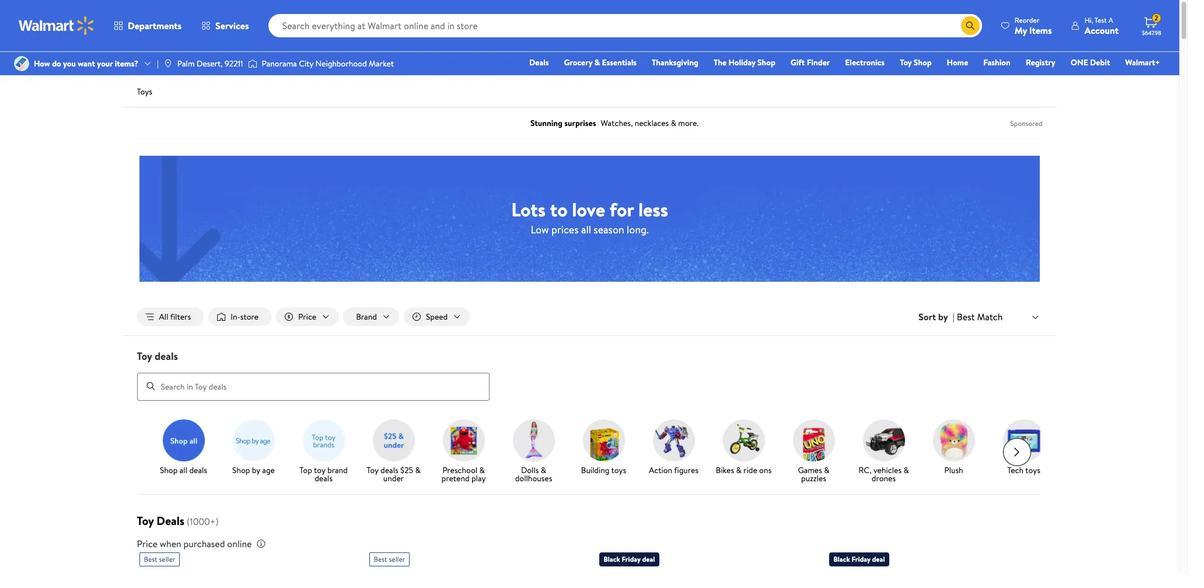 Task type: vqa. For each thing, say whether or not it's contained in the screenshot.
the fashion link
yes



Task type: locate. For each thing, give the bounding box(es) containing it.
all right prices
[[582, 222, 592, 237]]

& for bikes
[[737, 465, 742, 476]]

toy deals $25 & under
[[367, 465, 421, 484]]

bikes & ride ons image
[[723, 420, 765, 462]]

2 seller from the left
[[389, 555, 405, 564]]

0 horizontal spatial seller
[[159, 555, 175, 564]]

0 horizontal spatial best seller
[[144, 555, 175, 564]]

electronics link
[[840, 56, 891, 69]]

by inside 'sort and filter section' element
[[939, 311, 949, 324]]

gift finder link
[[786, 56, 836, 69]]

tech toys link
[[994, 420, 1055, 477]]

 image left palm
[[163, 59, 173, 68]]

price for price when purchased online
[[137, 538, 158, 550]]

deals up the when at the bottom left of page
[[157, 513, 185, 529]]

search image
[[146, 382, 156, 391]]

0 horizontal spatial toys
[[612, 465, 627, 476]]

1 horizontal spatial black friday deal
[[834, 555, 885, 564]]

toy inside toy deals $25 & under
[[367, 465, 379, 476]]

1 vertical spatial all
[[180, 465, 187, 476]]

by right 'sort'
[[939, 311, 949, 324]]

low
[[531, 222, 549, 237]]

1 horizontal spatial by
[[939, 311, 949, 324]]

ons
[[760, 465, 772, 476]]

gift
[[791, 57, 805, 68]]

all filters
[[159, 311, 191, 323]]

services button
[[192, 12, 259, 40]]

1 horizontal spatial price
[[298, 311, 317, 323]]

departments
[[128, 19, 182, 32]]

shop left home
[[914, 57, 932, 68]]

0 vertical spatial by
[[939, 311, 949, 324]]

toy
[[314, 465, 326, 476]]

dolls & dollhouses
[[515, 465, 553, 484]]

1 vertical spatial |
[[953, 311, 955, 324]]

1 vertical spatial deals
[[157, 513, 185, 529]]

deals left $25
[[381, 465, 399, 476]]

1 friday from the left
[[622, 555, 641, 564]]

0 vertical spatial price
[[298, 311, 317, 323]]

& for dolls
[[541, 465, 547, 476]]

building toys link
[[574, 420, 634, 477]]

the holiday shop
[[714, 57, 776, 68]]

& inside games & puzzles
[[825, 465, 830, 476]]

games
[[799, 465, 823, 476]]

debit
[[1091, 57, 1111, 68]]

toy deals (1000+)
[[137, 513, 219, 529]]

price when purchased online
[[137, 538, 252, 550]]

1 horizontal spatial friday
[[852, 555, 871, 564]]

2 toys from the left
[[1026, 465, 1041, 476]]

deals left grocery
[[530, 57, 549, 68]]

price
[[298, 311, 317, 323], [137, 538, 158, 550]]

 image
[[14, 56, 29, 71], [248, 58, 257, 69], [163, 59, 173, 68]]

thanksgiving link
[[647, 56, 704, 69]]

& inside dolls & dollhouses
[[541, 465, 547, 476]]

puzzles
[[802, 473, 827, 484]]

legal information image
[[257, 539, 266, 549]]

black friday deal
[[604, 555, 655, 564], [834, 555, 885, 564]]

panorama city neighborhood market
[[262, 58, 394, 69]]

& inside rc, vehicles & drones
[[904, 465, 910, 476]]

toys right the building
[[612, 465, 627, 476]]

Search search field
[[268, 14, 983, 37]]

& inside toy deals $25 & under
[[415, 465, 421, 476]]

desert,
[[197, 58, 223, 69]]

shop by age
[[232, 465, 275, 476]]

less
[[639, 197, 669, 222]]

& right grocery
[[595, 57, 600, 68]]

0 horizontal spatial best
[[144, 555, 157, 564]]

price right store
[[298, 311, 317, 323]]

0 horizontal spatial price
[[137, 538, 158, 550]]

deals
[[530, 57, 549, 68], [157, 513, 185, 529]]

toy for toy deals
[[137, 349, 152, 364]]

toys right tech
[[1026, 465, 1041, 476]]

a
[[1109, 15, 1114, 25]]

| left best match
[[953, 311, 955, 324]]

0 vertical spatial deals
[[530, 57, 549, 68]]

my
[[1015, 24, 1028, 36]]

| left palm
[[157, 58, 159, 69]]

by
[[939, 311, 949, 324], [252, 465, 260, 476]]

deals inside the top toy brand deals
[[315, 473, 333, 484]]

items
[[1030, 24, 1053, 36]]

action
[[649, 465, 673, 476]]

all down shop all deals image
[[180, 465, 187, 476]]

& left ride
[[737, 465, 742, 476]]

want
[[78, 58, 95, 69]]

& right games
[[825, 465, 830, 476]]

home
[[948, 57, 969, 68]]

0 horizontal spatial |
[[157, 58, 159, 69]]

& for grocery
[[595, 57, 600, 68]]

& right $25
[[415, 465, 421, 476]]

2 friday from the left
[[852, 555, 871, 564]]

one debit
[[1071, 57, 1111, 68]]

toys
[[137, 86, 152, 98]]

0 horizontal spatial black friday deal
[[604, 555, 655, 564]]

shop right holiday on the right top
[[758, 57, 776, 68]]

grocery & essentials
[[564, 57, 637, 68]]

& for games
[[825, 465, 830, 476]]

best seller
[[144, 555, 175, 564], [374, 555, 405, 564]]

palm
[[177, 58, 195, 69]]

& inside preschool & pretend play
[[480, 465, 485, 476]]

0 horizontal spatial friday
[[622, 555, 641, 564]]

sort
[[919, 311, 937, 324]]

bikes & ride ons link
[[714, 420, 775, 477]]

home link
[[942, 56, 974, 69]]

toys for tech toys
[[1026, 465, 1041, 476]]

speed button
[[404, 308, 470, 326]]

0 horizontal spatial black
[[604, 555, 621, 564]]

shop left age
[[232, 465, 250, 476]]

1 horizontal spatial seller
[[389, 555, 405, 564]]

1 horizontal spatial best seller
[[374, 555, 405, 564]]

0 horizontal spatial by
[[252, 465, 260, 476]]

season
[[594, 222, 625, 237]]

deals right top
[[315, 473, 333, 484]]

1 black from the left
[[604, 555, 621, 564]]

best
[[958, 311, 976, 323], [144, 555, 157, 564], [374, 555, 388, 564]]

& for preschool
[[480, 465, 485, 476]]

dolls
[[521, 465, 539, 476]]

& right dolls
[[541, 465, 547, 476]]

toy shop
[[901, 57, 932, 68]]

&
[[595, 57, 600, 68], [415, 465, 421, 476], [480, 465, 485, 476], [541, 465, 547, 476], [737, 465, 742, 476], [825, 465, 830, 476], [904, 465, 910, 476]]

1 horizontal spatial toys
[[1026, 465, 1041, 476]]

the
[[714, 57, 727, 68]]

in-
[[231, 311, 240, 323]]

price for price
[[298, 311, 317, 323]]

2 horizontal spatial  image
[[248, 58, 257, 69]]

1 horizontal spatial black
[[834, 555, 851, 564]]

 image left how
[[14, 56, 29, 71]]

seller
[[159, 555, 175, 564], [389, 555, 405, 564]]

2 $647.98
[[1143, 13, 1162, 37]]

& right preschool
[[480, 465, 485, 476]]

 image right the 92211 on the top left of page
[[248, 58, 257, 69]]

finder
[[807, 57, 831, 68]]

toy right electronics
[[901, 57, 912, 68]]

0 horizontal spatial all
[[180, 465, 187, 476]]

|
[[157, 58, 159, 69], [953, 311, 955, 324]]

games and puzzles image
[[793, 420, 835, 462]]

1 horizontal spatial deal
[[873, 555, 885, 564]]

in-store
[[231, 311, 259, 323]]

2
[[1155, 13, 1159, 23]]

store
[[240, 311, 259, 323]]

deals up search icon
[[155, 349, 178, 364]]

0 horizontal spatial deals
[[157, 513, 185, 529]]

1 vertical spatial price
[[137, 538, 158, 550]]

price inside dropdown button
[[298, 311, 317, 323]]

0 vertical spatial all
[[582, 222, 592, 237]]

lots
[[512, 197, 546, 222]]

0 vertical spatial |
[[157, 58, 159, 69]]

by for shop
[[252, 465, 260, 476]]

toy inside 'search field'
[[137, 349, 152, 364]]

1 horizontal spatial  image
[[163, 59, 173, 68]]

reorder my items
[[1015, 15, 1053, 36]]

building
[[582, 465, 610, 476]]

one debit link
[[1066, 56, 1116, 69]]

1 horizontal spatial all
[[582, 222, 592, 237]]

toy left under
[[367, 465, 379, 476]]

92211
[[225, 58, 243, 69]]

how
[[34, 58, 50, 69]]

1 horizontal spatial |
[[953, 311, 955, 324]]

preschool & pretend play
[[442, 465, 486, 484]]

0 horizontal spatial deal
[[643, 555, 655, 564]]

by left age
[[252, 465, 260, 476]]

friday
[[622, 555, 641, 564], [852, 555, 871, 564]]

all
[[582, 222, 592, 237], [180, 465, 187, 476]]

best inside popup button
[[958, 311, 976, 323]]

electronics
[[846, 57, 885, 68]]

neighborhood
[[316, 58, 367, 69]]

fashion
[[984, 57, 1011, 68]]

toy
[[901, 57, 912, 68], [137, 349, 152, 364], [367, 465, 379, 476], [137, 513, 154, 529]]

toy shop link
[[895, 56, 938, 69]]

1 best seller from the left
[[144, 555, 175, 564]]

price left the when at the bottom left of page
[[137, 538, 158, 550]]

gift finder
[[791, 57, 831, 68]]

hi, test a account
[[1085, 15, 1119, 36]]

0 horizontal spatial  image
[[14, 56, 29, 71]]

1 toys from the left
[[612, 465, 627, 476]]

toy up search icon
[[137, 349, 152, 364]]

1 vertical spatial by
[[252, 465, 260, 476]]

shop all deals
[[160, 465, 207, 476]]

essentials
[[602, 57, 637, 68]]

toys for building toys
[[612, 465, 627, 476]]

& right vehicles
[[904, 465, 910, 476]]

all inside lots to love for less low prices all season long.
[[582, 222, 592, 237]]

2 horizontal spatial best
[[958, 311, 976, 323]]



Task type: describe. For each thing, give the bounding box(es) containing it.
bikes
[[716, 465, 735, 476]]

1 deal from the left
[[643, 555, 655, 564]]

2 deal from the left
[[873, 555, 885, 564]]

play
[[472, 473, 486, 484]]

sponsored
[[1011, 118, 1043, 128]]

search icon image
[[966, 21, 976, 30]]

1 black friday deal from the left
[[604, 555, 655, 564]]

one
[[1071, 57, 1089, 68]]

dollhouses
[[515, 473, 553, 484]]

Search in Toy deals search field
[[137, 373, 490, 401]]

1 horizontal spatial best
[[374, 555, 388, 564]]

test
[[1095, 15, 1108, 25]]

the holiday shop link
[[709, 56, 781, 69]]

toy up price when purchased online
[[137, 513, 154, 529]]

rc, vehicles & drones image
[[863, 420, 905, 462]]

next slide for chipmodulewithimages list image
[[1004, 438, 1032, 466]]

building toys
[[582, 465, 627, 476]]

preschool and pretend play image
[[443, 420, 485, 462]]

plush image
[[933, 420, 976, 462]]

toy deals
[[137, 349, 178, 364]]

building toys image
[[583, 420, 625, 462]]

speed
[[426, 311, 448, 323]]

in-store button
[[209, 308, 272, 326]]

toy deals $25 and under image
[[373, 420, 415, 462]]

shop all deals link
[[153, 420, 214, 477]]

Walmart Site-Wide search field
[[268, 14, 983, 37]]

2 black friday deal from the left
[[834, 555, 885, 564]]

lots to love for less low prices all season long.
[[512, 197, 669, 237]]

market
[[369, 58, 394, 69]]

walmart image
[[19, 16, 95, 35]]

top toy brand deals image
[[303, 420, 345, 462]]

filters
[[170, 311, 191, 323]]

all filters button
[[137, 308, 204, 326]]

by for sort
[[939, 311, 949, 324]]

vehicles
[[874, 465, 902, 476]]

brand
[[328, 465, 348, 476]]

deals inside toy deals $25 & under
[[381, 465, 399, 476]]

online
[[227, 538, 252, 550]]

$647.98
[[1143, 29, 1162, 37]]

departments button
[[104, 12, 192, 40]]

2 best seller from the left
[[374, 555, 405, 564]]

palm desert, 92211
[[177, 58, 243, 69]]

 image for how
[[14, 56, 29, 71]]

plush link
[[924, 420, 985, 477]]

dolls and dollhouses image
[[513, 420, 555, 462]]

ride
[[744, 465, 758, 476]]

city
[[299, 58, 314, 69]]

sort and filter section element
[[123, 298, 1057, 336]]

reorder
[[1015, 15, 1040, 25]]

Toy deals search field
[[123, 349, 1057, 401]]

shop by age image
[[233, 420, 275, 462]]

love
[[572, 197, 606, 222]]

shop down shop all deals image
[[160, 465, 178, 476]]

under
[[384, 473, 404, 484]]

preschool
[[443, 465, 478, 476]]

toy for toy deals $25 & under
[[367, 465, 379, 476]]

dolls & dollhouses link
[[504, 420, 564, 485]]

 image for panorama
[[248, 58, 257, 69]]

deals down shop all deals image
[[189, 465, 207, 476]]

rc,
[[859, 465, 872, 476]]

action figures link
[[644, 420, 705, 477]]

age
[[262, 465, 275, 476]]

top toy brand deals
[[300, 465, 348, 484]]

action figures
[[649, 465, 699, 476]]

walmart+ link
[[1121, 56, 1166, 69]]

toy for toy shop
[[901, 57, 912, 68]]

deals inside 'search field'
[[155, 349, 178, 364]]

lots to love for less. low prices all season long. image
[[139, 156, 1041, 282]]

brand button
[[343, 308, 399, 326]]

fashion link
[[979, 56, 1017, 69]]

to
[[551, 197, 568, 222]]

2 black from the left
[[834, 555, 851, 564]]

best match
[[958, 311, 1004, 323]]

1 seller from the left
[[159, 555, 175, 564]]

thanksgiving
[[652, 57, 699, 68]]

your
[[97, 58, 113, 69]]

purchased
[[184, 538, 225, 550]]

when
[[160, 538, 181, 550]]

services
[[216, 19, 249, 32]]

deals link
[[524, 56, 554, 69]]

hi,
[[1085, 15, 1094, 25]]

| inside 'sort and filter section' element
[[953, 311, 955, 324]]

1 horizontal spatial deals
[[530, 57, 549, 68]]

top
[[300, 465, 312, 476]]

walmart+
[[1126, 57, 1161, 68]]

account
[[1085, 24, 1119, 36]]

rc, vehicles & drones
[[859, 465, 910, 484]]

action figures image
[[653, 420, 695, 462]]

prices
[[552, 222, 579, 237]]

(1000+)
[[187, 515, 219, 528]]

shop by age link
[[223, 420, 284, 477]]

plush
[[945, 465, 964, 476]]

all
[[159, 311, 168, 323]]

bikes & ride ons
[[716, 465, 772, 476]]

registry
[[1026, 57, 1056, 68]]

 image for palm
[[163, 59, 173, 68]]

tech toys image
[[1004, 420, 1046, 462]]

long.
[[627, 222, 649, 237]]

$25
[[401, 465, 414, 476]]

do
[[52, 58, 61, 69]]

for
[[610, 197, 634, 222]]

grocery & essentials link
[[559, 56, 642, 69]]

shop all deals image
[[163, 420, 205, 462]]

sort by |
[[919, 311, 955, 324]]

games & puzzles link
[[784, 420, 845, 485]]

brand
[[356, 311, 377, 323]]

tech toys
[[1008, 465, 1041, 476]]

tech
[[1008, 465, 1024, 476]]

rc, vehicles & drones link
[[854, 420, 915, 485]]

grocery
[[564, 57, 593, 68]]



